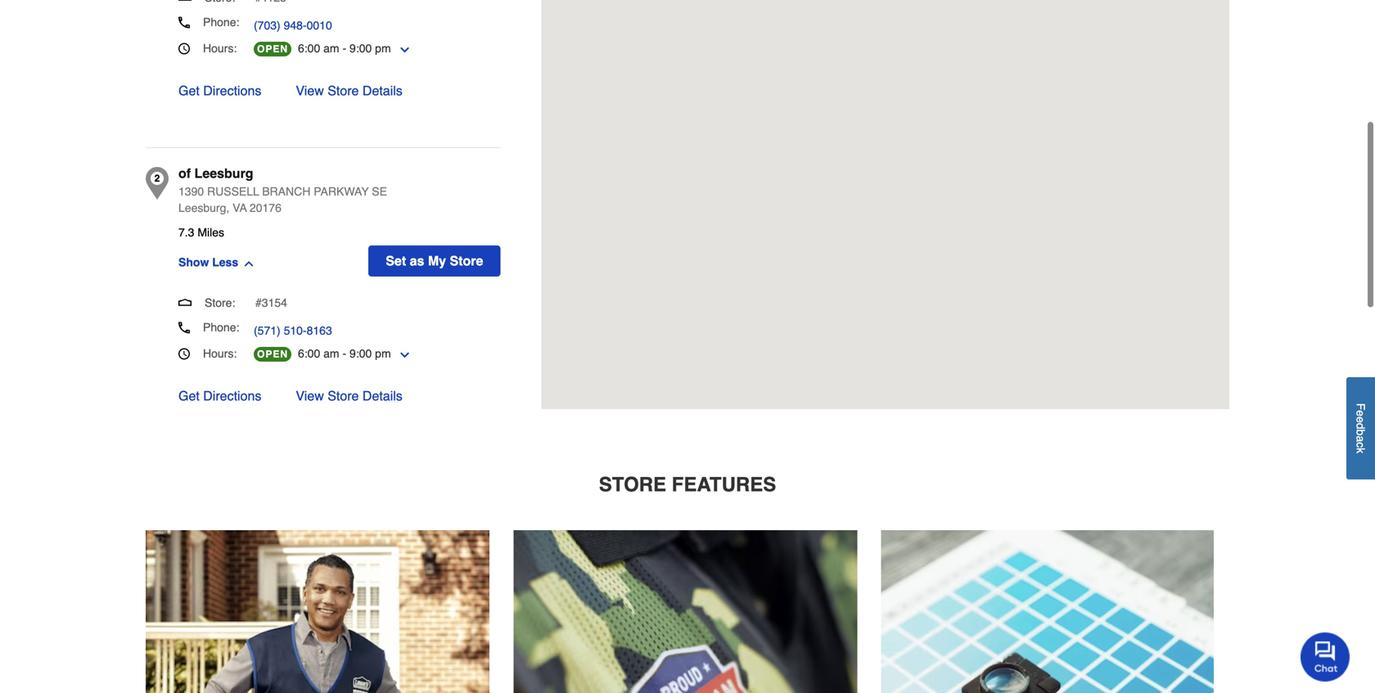 Task type: vqa. For each thing, say whether or not it's contained in the screenshot.
Installations
no



Task type: locate. For each thing, give the bounding box(es) containing it.
1 vertical spatial directions
[[203, 389, 262, 404]]

hours right history image
[[203, 347, 234, 360]]

view store details down 8163
[[296, 389, 403, 404]]

0 vertical spatial get
[[179, 83, 200, 98]]

0 vertical spatial 6:00 am - 9:00 pm
[[298, 42, 391, 55]]

1 6:00 am - 9:00 pm from the top
[[298, 42, 391, 55]]

1 view from the top
[[296, 83, 324, 98]]

get directions for (571)
[[179, 389, 262, 404]]

view store details link down 8163
[[296, 387, 403, 406]]

1 - from the top
[[343, 42, 347, 55]]

2 get from the top
[[179, 389, 200, 404]]

2 pagoda image from the top
[[179, 296, 192, 309]]

1 vertical spatial get directions link
[[179, 387, 262, 406]]

details
[[363, 83, 403, 98], [363, 389, 403, 404]]

1 details from the top
[[363, 83, 403, 98]]

1 9:00 from the top
[[350, 42, 372, 55]]

open
[[257, 43, 288, 55], [257, 349, 288, 360]]

f e e d b a c k
[[1355, 404, 1368, 454]]

get directions link down history image
[[179, 387, 262, 406]]

0 vertical spatial get directions link
[[179, 81, 262, 101]]

e
[[1355, 411, 1368, 417], [1355, 417, 1368, 423]]

get
[[179, 83, 200, 98], [179, 389, 200, 404]]

store inside button
[[450, 253, 484, 269]]

0 vertical spatial 6:00
[[298, 42, 320, 55]]

1 vertical spatial 9:00
[[350, 347, 372, 360]]

directions down (571) at the top of page
[[203, 389, 262, 404]]

2 - from the top
[[343, 347, 347, 360]]

show less
[[179, 256, 238, 269]]

hours : right history image
[[203, 347, 237, 360]]

store down the 0010
[[328, 83, 359, 98]]

get directions link for (703)
[[179, 81, 262, 101]]

1 view store details link from the top
[[296, 81, 403, 101]]

2 am from the top
[[324, 347, 340, 360]]

1 vertical spatial :
[[234, 347, 237, 360]]

b
[[1355, 430, 1368, 436]]

1 pagoda image from the top
[[179, 0, 192, 4]]

0 vertical spatial directions
[[203, 83, 262, 98]]

1 vertical spatial get
[[179, 389, 200, 404]]

: for (571) 510-8163
[[234, 347, 237, 360]]

1 vertical spatial 6:00
[[298, 347, 320, 360]]

e up b
[[1355, 417, 1368, 423]]

1 open from the top
[[257, 43, 288, 55]]

pm for (703) 948-0010
[[375, 42, 391, 55]]

pagoda image up phone image
[[179, 0, 192, 4]]

d
[[1355, 423, 1368, 430]]

0 vertical spatial store
[[328, 83, 359, 98]]

view down the 0010
[[296, 83, 324, 98]]

2 view store details link from the top
[[296, 387, 403, 406]]

phone: right phone image
[[203, 16, 239, 29]]

view store details down the 0010
[[296, 83, 403, 98]]

6:00 am - 9:00 pm for 0010
[[298, 42, 391, 55]]

view store details for (703) 948-0010
[[296, 83, 403, 98]]

phone: down store:
[[203, 321, 239, 334]]

1 vertical spatial details
[[363, 389, 403, 404]]

2 get directions from the top
[[179, 389, 262, 404]]

pagoda image up phone icon
[[179, 296, 192, 309]]

510-
[[284, 324, 307, 337]]

get down history image
[[179, 389, 200, 404]]

2 view from the top
[[296, 389, 324, 404]]

1 hours : from the top
[[203, 42, 237, 55]]

2 phone: from the top
[[203, 321, 239, 334]]

6:00 am - 9:00 pm
[[298, 42, 391, 55], [298, 347, 391, 360]]

am down the 0010
[[324, 42, 340, 55]]

less
[[212, 256, 238, 269]]

0 vertical spatial open
[[257, 43, 288, 55]]

948-
[[284, 19, 307, 32]]

1 view store details from the top
[[296, 83, 403, 98]]

1 get directions link from the top
[[179, 81, 262, 101]]

1 vertical spatial pagoda image
[[179, 296, 192, 309]]

2 hours : from the top
[[203, 347, 237, 360]]

6:00
[[298, 42, 320, 55], [298, 347, 320, 360]]

1 vertical spatial phone:
[[203, 321, 239, 334]]

2 open from the top
[[257, 349, 288, 360]]

e up the d
[[1355, 411, 1368, 417]]

am down 8163
[[324, 347, 340, 360]]

directions down (703)
[[203, 83, 262, 98]]

hours
[[203, 42, 234, 55], [203, 347, 234, 360]]

1 : from the top
[[234, 42, 237, 55]]

1 vertical spatial store
[[450, 253, 484, 269]]

row
[[146, 517, 1230, 694]]

(703) 948-0010 link
[[254, 17, 332, 34]]

lowe's military discount image
[[514, 531, 858, 694]]

lowe's installation and home services image
[[146, 531, 490, 694]]

open down (571) at the top of page
[[257, 349, 288, 360]]

hours :
[[203, 42, 237, 55], [203, 347, 237, 360]]

2 9:00 from the top
[[350, 347, 372, 360]]

phone image
[[179, 17, 190, 28]]

#3154
[[256, 296, 287, 310]]

-
[[343, 42, 347, 55], [343, 347, 347, 360]]

0 vertical spatial view
[[296, 83, 324, 98]]

am for (703) 948-0010
[[324, 42, 340, 55]]

as
[[410, 253, 425, 269]]

1 vertical spatial open
[[257, 349, 288, 360]]

of
[[179, 166, 191, 181]]

1390
[[179, 185, 204, 198]]

6:00 for 510-
[[298, 347, 320, 360]]

phone:
[[203, 16, 239, 29], [203, 321, 239, 334]]

(571)
[[254, 324, 281, 337]]

f
[[1355, 404, 1368, 411]]

: for (703) 948-0010
[[234, 42, 237, 55]]

view store details
[[296, 83, 403, 98], [296, 389, 403, 404]]

hours right history icon
[[203, 42, 234, 55]]

1 vertical spatial hours :
[[203, 347, 237, 360]]

f e e d b a c k button
[[1347, 378, 1376, 480]]

1 phone: from the top
[[203, 16, 239, 29]]

0 vertical spatial phone:
[[203, 16, 239, 29]]

store right my
[[450, 253, 484, 269]]

1 vertical spatial -
[[343, 347, 347, 360]]

parkway
[[314, 185, 369, 198]]

am
[[324, 42, 340, 55], [324, 347, 340, 360]]

1 am from the top
[[324, 42, 340, 55]]

open down (703)
[[257, 43, 288, 55]]

view
[[296, 83, 324, 98], [296, 389, 324, 404]]

c
[[1355, 443, 1368, 448]]

2 get directions link from the top
[[179, 387, 262, 406]]

1 hours from the top
[[203, 42, 234, 55]]

0 vertical spatial view store details link
[[296, 81, 403, 101]]

2
[[155, 173, 160, 184]]

6:00 am - 9:00 pm down 8163
[[298, 347, 391, 360]]

1 e from the top
[[1355, 411, 1368, 417]]

: right history icon
[[234, 42, 237, 55]]

(703) 948-0010
[[254, 19, 332, 32]]

hours : right history icon
[[203, 42, 237, 55]]

1 vertical spatial 6:00 am - 9:00 pm
[[298, 347, 391, 360]]

get directions down history icon
[[179, 83, 262, 98]]

0 vertical spatial 9:00
[[350, 42, 372, 55]]

1 vertical spatial hours
[[203, 347, 234, 360]]

1 vertical spatial get directions
[[179, 389, 262, 404]]

0 vertical spatial hours :
[[203, 42, 237, 55]]

store down 8163
[[328, 389, 359, 404]]

1 vertical spatial view store details link
[[296, 387, 403, 406]]

am for (571) 510-8163
[[324, 347, 340, 360]]

0 vertical spatial details
[[363, 83, 403, 98]]

0 vertical spatial am
[[324, 42, 340, 55]]

0 vertical spatial view store details
[[296, 83, 403, 98]]

- for 0010
[[343, 42, 347, 55]]

get directions
[[179, 83, 262, 98], [179, 389, 262, 404]]

2 view store details from the top
[[296, 389, 403, 404]]

get directions link
[[179, 81, 262, 101], [179, 387, 262, 406]]

store
[[328, 83, 359, 98], [450, 253, 484, 269], [328, 389, 359, 404]]

my
[[428, 253, 446, 269]]

view down 8163
[[296, 389, 324, 404]]

9:00
[[350, 42, 372, 55], [350, 347, 372, 360]]

2 directions from the top
[[203, 389, 262, 404]]

0 vertical spatial pagoda image
[[179, 0, 192, 4]]

6:00 down the 0010
[[298, 42, 320, 55]]

pm
[[375, 42, 391, 55], [375, 347, 391, 360]]

view store details link
[[296, 81, 403, 101], [296, 387, 403, 406]]

directions
[[203, 83, 262, 98], [203, 389, 262, 404]]

1 6:00 from the top
[[298, 42, 320, 55]]

0 vertical spatial -
[[343, 42, 347, 55]]

1 vertical spatial am
[[324, 347, 340, 360]]

2 vertical spatial store
[[328, 389, 359, 404]]

view store details link down the 0010
[[296, 81, 403, 101]]

open for (703)
[[257, 43, 288, 55]]

1 vertical spatial view store details
[[296, 389, 403, 404]]

2 6:00 am - 9:00 pm from the top
[[298, 347, 391, 360]]

(571) 510-8163
[[254, 324, 332, 337]]

get down history icon
[[179, 83, 200, 98]]

0 vertical spatial :
[[234, 42, 237, 55]]

1 get from the top
[[179, 83, 200, 98]]

1 directions from the top
[[203, 83, 262, 98]]

1 vertical spatial view
[[296, 389, 324, 404]]

1 vertical spatial pm
[[375, 347, 391, 360]]

2 pm from the top
[[375, 347, 391, 360]]

0 vertical spatial get directions
[[179, 83, 262, 98]]

2 : from the top
[[234, 347, 237, 360]]

miles
[[198, 226, 224, 239]]

1 pm from the top
[[375, 42, 391, 55]]

get directions down history image
[[179, 389, 262, 404]]

pagoda image for (571) 510-8163
[[179, 296, 192, 309]]

get directions link down history icon
[[179, 81, 262, 101]]

:
[[234, 42, 237, 55], [234, 347, 237, 360]]

2 hours from the top
[[203, 347, 234, 360]]

2 details from the top
[[363, 389, 403, 404]]

0 vertical spatial pm
[[375, 42, 391, 55]]

se
[[372, 185, 387, 198]]

pm for (571) 510-8163
[[375, 347, 391, 360]]

0 vertical spatial hours
[[203, 42, 234, 55]]

2 6:00 from the top
[[298, 347, 320, 360]]

leesburg,
[[179, 201, 230, 215]]

6:00 down 8163
[[298, 347, 320, 360]]

1 get directions from the top
[[179, 83, 262, 98]]

pagoda image
[[179, 0, 192, 4], [179, 296, 192, 309]]

features
[[672, 474, 777, 496]]

6:00 am - 9:00 pm down the 0010
[[298, 42, 391, 55]]

: right history image
[[234, 347, 237, 360]]



Task type: describe. For each thing, give the bounding box(es) containing it.
0010
[[307, 19, 332, 32]]

details for (571) 510-8163
[[363, 389, 403, 404]]

get directions for (703)
[[179, 83, 262, 98]]

details for (703) 948-0010
[[363, 83, 403, 98]]

hours for (703) 948-0010
[[203, 42, 234, 55]]

lowe's paint color matching image
[[882, 531, 1215, 694]]

a
[[1355, 436, 1368, 443]]

set as my store
[[386, 253, 484, 269]]

store for 0010
[[328, 83, 359, 98]]

set as my store button
[[369, 246, 501, 277]]

store
[[599, 474, 667, 496]]

get for (571) 510-8163
[[179, 389, 200, 404]]

view for 510-
[[296, 389, 324, 404]]

2 e from the top
[[1355, 417, 1368, 423]]

8163
[[307, 324, 332, 337]]

(571) 510-8163 link
[[254, 323, 332, 339]]

chat invite button image
[[1301, 632, 1351, 682]]

hours for (571) 510-8163
[[203, 347, 234, 360]]

6:00 for 948-
[[298, 42, 320, 55]]

20176
[[250, 201, 282, 215]]

leesburg
[[195, 166, 254, 181]]

hours : for (703)
[[203, 42, 237, 55]]

russell
[[207, 185, 259, 198]]

get directions link for (571)
[[179, 387, 262, 406]]

hours : for (571)
[[203, 347, 237, 360]]

view store details link for (571) 510-8163
[[296, 387, 403, 406]]

9:00 for (571) 510-8163
[[350, 347, 372, 360]]

va
[[233, 201, 247, 215]]

branch
[[262, 185, 311, 198]]

phone image
[[179, 322, 190, 334]]

get for (703) 948-0010
[[179, 83, 200, 98]]

store:
[[205, 296, 235, 310]]

phone: for (703) 948-0010
[[203, 16, 239, 29]]

k
[[1355, 448, 1368, 454]]

7.3 miles
[[179, 226, 224, 239]]

store for 8163
[[328, 389, 359, 404]]

of leesburg 1390 russell branch parkway se leesburg, va 20176
[[179, 166, 387, 215]]

view store details link for (703) 948-0010
[[296, 81, 403, 101]]

of leesburg link
[[179, 164, 254, 183]]

open for (571)
[[257, 349, 288, 360]]

6:00 am - 9:00 pm for 8163
[[298, 347, 391, 360]]

set
[[386, 253, 406, 269]]

- for 8163
[[343, 347, 347, 360]]

9:00 for (703) 948-0010
[[350, 42, 372, 55]]

store features
[[599, 474, 777, 496]]

(703)
[[254, 19, 281, 32]]

show
[[179, 256, 209, 269]]

phone: for (571) 510-8163
[[203, 321, 239, 334]]

view for 948-
[[296, 83, 324, 98]]

history image
[[179, 348, 190, 360]]

view store details for (571) 510-8163
[[296, 389, 403, 404]]

7.3
[[179, 226, 194, 239]]

directions for (571) 510-8163
[[203, 389, 262, 404]]

pagoda image for (703) 948-0010
[[179, 0, 192, 4]]

directions for (703) 948-0010
[[203, 83, 262, 98]]

history image
[[179, 43, 190, 54]]



